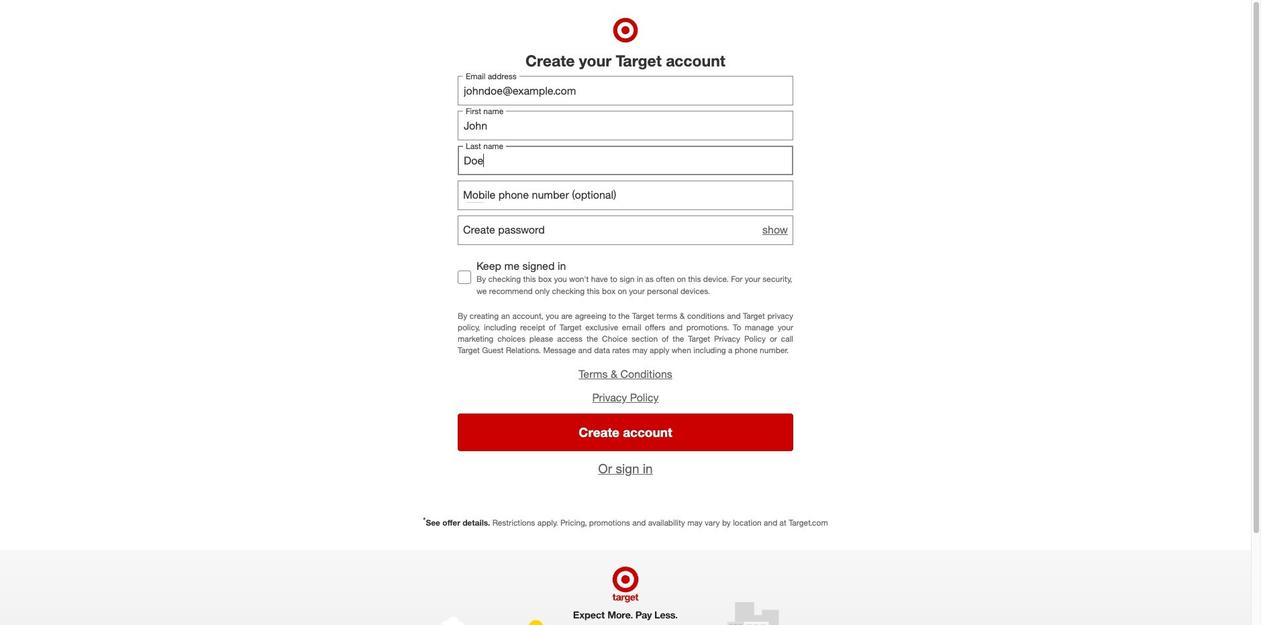 Task type: locate. For each thing, give the bounding box(es) containing it.
None checkbox
[[458, 271, 471, 284]]

None text field
[[458, 76, 794, 105], [458, 111, 794, 140], [458, 145, 794, 175], [458, 76, 794, 105], [458, 111, 794, 140], [458, 145, 794, 175]]

None telephone field
[[458, 180, 794, 210]]

us members only. image
[[466, 186, 485, 205]]

None password field
[[458, 215, 794, 245]]

target: expect more. pay less. image
[[437, 550, 815, 625]]



Task type: vqa. For each thing, say whether or not it's contained in the screenshot.
"926" Link
no



